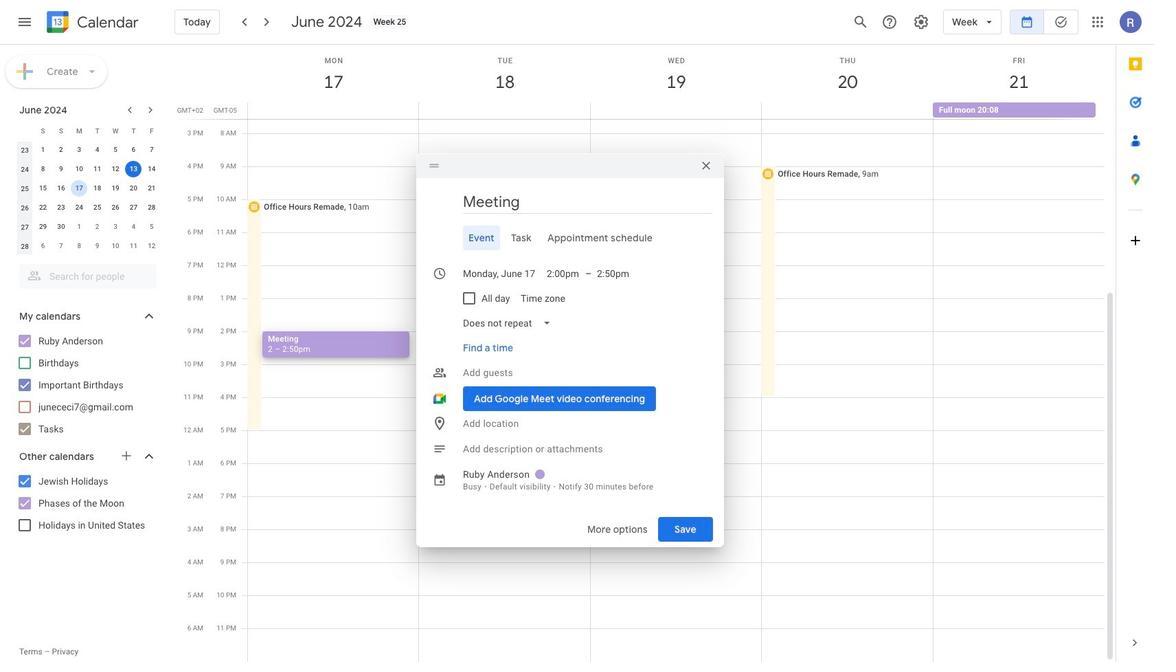 Task type: locate. For each thing, give the bounding box(es) containing it.
3 element
[[71, 142, 88, 158]]

22 element
[[35, 199, 51, 216]]

7 element
[[144, 142, 160, 158]]

None search field
[[0, 258, 170, 289]]

26 element
[[107, 199, 124, 216]]

15 element
[[35, 180, 51, 197]]

column header
[[16, 121, 34, 140]]

29 element
[[35, 219, 51, 235]]

12 element
[[107, 161, 124, 177]]

grid
[[176, 45, 1116, 662]]

monday, june 17 element
[[248, 45, 420, 102]]

27 element
[[125, 199, 142, 216]]

to element
[[586, 268, 592, 279]]

june 2024 grid
[[13, 121, 161, 256]]

Start date text field
[[463, 261, 536, 286]]

july 12 element
[[144, 238, 160, 254]]

other calendars list
[[3, 470, 170, 536]]

1 horizontal spatial tab list
[[1117, 45, 1155, 624]]

july 7 element
[[53, 238, 69, 254]]

17 element
[[71, 180, 88, 197]]

21 element
[[144, 180, 160, 197]]

heading
[[74, 14, 139, 31]]

heading inside calendar element
[[74, 14, 139, 31]]

Search for people text field
[[27, 264, 148, 289]]

july 5 element
[[144, 219, 160, 235]]

28 element
[[144, 199, 160, 216]]

30 element
[[53, 219, 69, 235]]

tab list
[[1117, 45, 1155, 624], [428, 225, 714, 250]]

0 horizontal spatial tab list
[[428, 225, 714, 250]]

settings menu image
[[914, 14, 930, 30]]

row group inside "june 2024" grid
[[16, 140, 161, 256]]

cell
[[248, 102, 419, 119], [419, 102, 591, 119], [591, 102, 762, 119], [762, 102, 933, 119], [125, 159, 143, 179], [70, 179, 88, 198]]

4 element
[[89, 142, 106, 158]]

tuesday, june 18 element
[[420, 45, 591, 102]]

my calendars list
[[3, 330, 170, 440]]

row group
[[16, 140, 161, 256]]

row
[[242, 102, 1116, 119], [16, 121, 161, 140], [16, 140, 161, 159], [16, 159, 161, 179], [16, 179, 161, 198], [16, 198, 161, 217], [16, 217, 161, 236], [16, 236, 161, 256]]

25 element
[[89, 199, 106, 216]]

friday, june 21 element
[[934, 45, 1105, 102]]

july 6 element
[[35, 238, 51, 254]]

23 element
[[53, 199, 69, 216]]



Task type: describe. For each thing, give the bounding box(es) containing it.
column header inside "june 2024" grid
[[16, 121, 34, 140]]

wednesday, june 19 element
[[591, 45, 763, 102]]

6 element
[[125, 142, 142, 158]]

july 3 element
[[107, 219, 124, 235]]

july 4 element
[[125, 219, 142, 235]]

july 8 element
[[71, 238, 88, 254]]

thursday, june 20 element
[[763, 45, 934, 102]]

july 11 element
[[125, 238, 142, 254]]

19 element
[[107, 180, 124, 197]]

calendar element
[[44, 8, 139, 38]]

16 element
[[53, 180, 69, 197]]

18 element
[[89, 180, 106, 197]]

13, today element
[[125, 161, 142, 177]]

20 element
[[125, 180, 142, 197]]

8 element
[[35, 161, 51, 177]]

14 element
[[144, 161, 160, 177]]

11 element
[[89, 161, 106, 177]]

2 element
[[53, 142, 69, 158]]

1 element
[[35, 142, 51, 158]]

july 2 element
[[89, 219, 106, 235]]

9 element
[[53, 161, 69, 177]]

july 1 element
[[71, 219, 88, 235]]

main drawer image
[[16, 14, 33, 30]]

5 element
[[107, 142, 124, 158]]

10 element
[[71, 161, 88, 177]]

24 element
[[71, 199, 88, 216]]

july 10 element
[[107, 238, 124, 254]]

july 9 element
[[89, 238, 106, 254]]

Add title text field
[[463, 192, 714, 212]]

add other calendars image
[[120, 449, 133, 463]]



Task type: vqa. For each thing, say whether or not it's contained in the screenshot.
JULY 1 Element
yes



